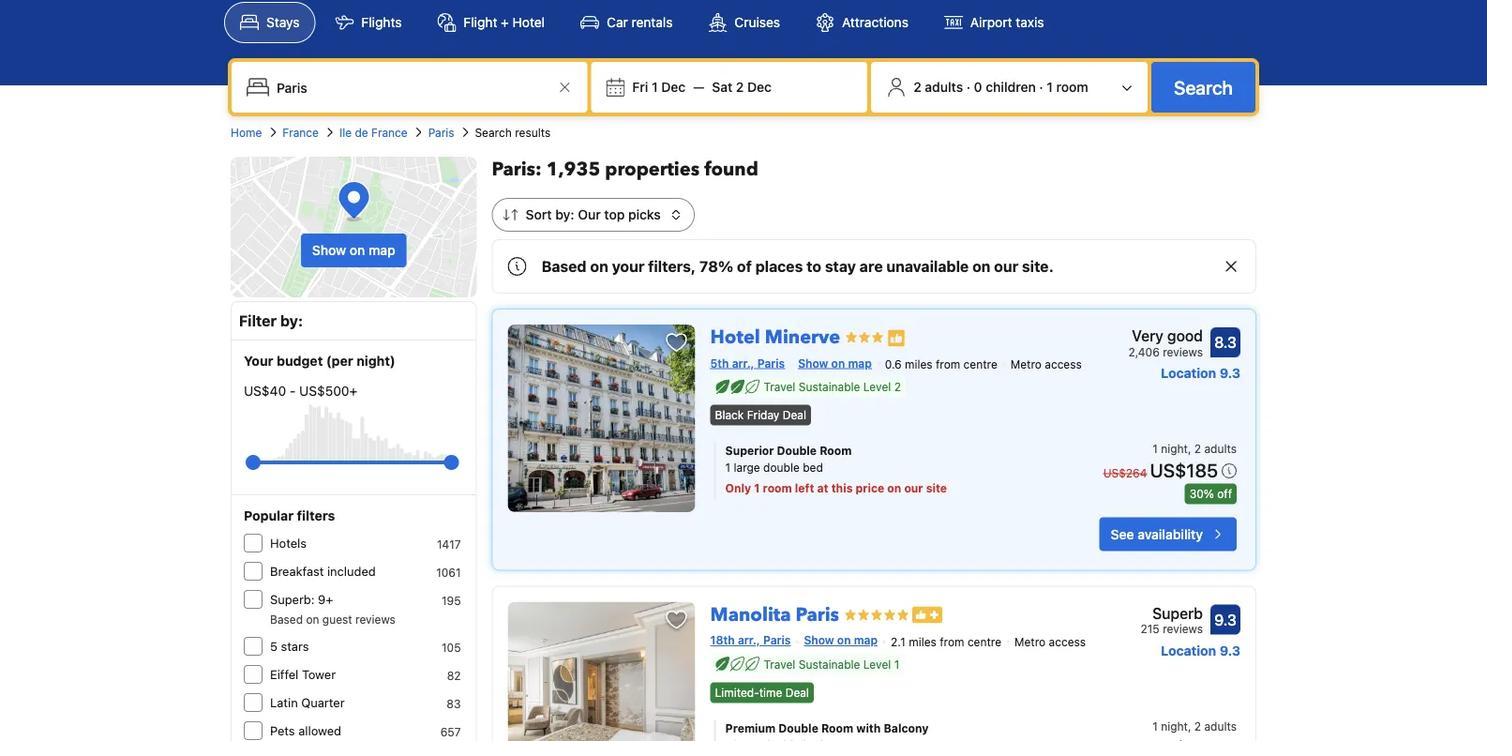 Task type: vqa. For each thing, say whether or not it's contained in the screenshot.
the right Search
yes



Task type: locate. For each thing, give the bounding box(es) containing it.
room inside the superior double room 1 large double bed only 1 room left at this price on our site
[[820, 444, 852, 457]]

0 vertical spatial 9.3
[[1220, 365, 1241, 381]]

miles for minerve
[[905, 358, 933, 371]]

9.3 down 8.3
[[1220, 365, 1241, 381]]

1 vertical spatial hotel
[[711, 325, 761, 350]]

level down the 2.1
[[864, 658, 891, 671]]

· left 0
[[967, 79, 971, 95]]

1 vertical spatial 1 night , 2 adults
[[1153, 720, 1237, 733]]

sustainable for manolita paris
[[799, 658, 861, 671]]

18th arr., paris
[[711, 634, 791, 647]]

1 vertical spatial metro
[[1015, 635, 1046, 648]]

access left 2,406
[[1045, 358, 1082, 371]]

travel up 'friday'
[[764, 380, 796, 393]]

flights
[[362, 15, 402, 30]]

0 vertical spatial metro
[[1011, 358, 1042, 371]]

0 horizontal spatial our
[[905, 482, 924, 495]]

1 level from the top
[[864, 380, 891, 393]]

1 vertical spatial adults
[[1205, 442, 1237, 456]]

9.3 right superb
[[1215, 611, 1237, 629]]

travel
[[764, 380, 796, 393], [764, 658, 796, 671]]

1 vertical spatial double
[[779, 722, 819, 735]]

airport taxis
[[971, 15, 1045, 30]]

5th
[[711, 356, 729, 370]]

miles for paris
[[909, 635, 937, 648]]

double up the double
[[777, 444, 817, 457]]

your
[[244, 353, 273, 369]]

level down the 0.6
[[864, 380, 891, 393]]

1 vertical spatial map
[[848, 356, 872, 370]]

0 vertical spatial sustainable
[[799, 380, 861, 393]]

based down our
[[542, 258, 587, 275]]

1 location 9.3 from the top
[[1161, 365, 1241, 381]]

1 horizontal spatial search
[[1175, 76, 1234, 98]]

filters
[[297, 508, 335, 523]]

deal right time in the right bottom of the page
[[786, 686, 809, 699]]

double for premium
[[779, 722, 819, 735]]

superior
[[726, 444, 774, 457]]

based down superb:
[[270, 613, 303, 626]]

this property is part of our preferred plus programme. it is committed to providing outstanding service and excellent value. it will pay us a higher commission if you make a booking. image
[[913, 606, 943, 623], [913, 606, 943, 623]]

hotel up the 5th arr., paris on the top
[[711, 325, 761, 350]]

france right the de
[[371, 126, 408, 139]]

room up the bed
[[820, 444, 852, 457]]

2 level from the top
[[864, 658, 891, 671]]

deal for minerve
[[783, 409, 807, 422]]

metro access
[[1011, 358, 1082, 371], [1015, 635, 1086, 648]]

2 dec from the left
[[748, 79, 772, 95]]

1 location from the top
[[1161, 365, 1217, 381]]

reviews inside very good 2,406 reviews
[[1163, 345, 1204, 358]]

5
[[270, 639, 278, 653]]

centre for minerve
[[964, 358, 998, 371]]

0 vertical spatial metro access
[[1011, 358, 1082, 371]]

metro access for minerve
[[1011, 358, 1082, 371]]

scored 8.3 element
[[1211, 327, 1241, 357]]

2 adults · 0 children · 1 room
[[914, 79, 1089, 95]]

properties
[[605, 157, 700, 182]]

cruises
[[735, 15, 780, 30]]

us$40
[[244, 383, 286, 399]]

deal right 'friday'
[[783, 409, 807, 422]]

0 horizontal spatial by:
[[280, 312, 303, 330]]

0 vertical spatial hotel
[[513, 15, 545, 30]]

1 vertical spatial show
[[798, 356, 829, 370]]

miles right the 2.1
[[909, 635, 937, 648]]

metro right 0.6 miles from centre
[[1011, 358, 1042, 371]]

2.1
[[891, 635, 906, 648]]

room left with
[[822, 722, 854, 735]]

manolita paris image
[[508, 602, 696, 741]]

0 vertical spatial location
[[1161, 365, 1217, 381]]

1 vertical spatial location 9.3
[[1161, 643, 1241, 658]]

pets allowed
[[270, 724, 341, 738]]

left
[[795, 482, 815, 495]]

2 adults · 0 children · 1 room button
[[879, 69, 1141, 105]]

0 horizontal spatial hotel
[[513, 15, 545, 30]]

1 horizontal spatial ·
[[1040, 79, 1044, 95]]

·
[[967, 79, 971, 95], [1040, 79, 1044, 95]]

0 vertical spatial from
[[936, 358, 961, 371]]

hotel minerve
[[711, 325, 841, 350]]

0 vertical spatial centre
[[964, 358, 998, 371]]

to
[[807, 258, 822, 275]]

car rentals link
[[565, 2, 689, 43]]

1 vertical spatial travel
[[764, 658, 796, 671]]

de
[[355, 126, 368, 139]]

night
[[1162, 442, 1188, 456], [1162, 720, 1188, 733]]

1 vertical spatial search
[[475, 126, 512, 139]]

0 vertical spatial adults
[[925, 79, 964, 95]]

1 vertical spatial room
[[822, 722, 854, 735]]

1 vertical spatial based
[[270, 613, 303, 626]]

1 vertical spatial sustainable
[[799, 658, 861, 671]]

our left site.
[[995, 258, 1019, 275]]

2.1 miles from centre
[[891, 635, 1002, 648]]

1 vertical spatial room
[[763, 482, 792, 495]]

pets
[[270, 724, 295, 738]]

2 travel from the top
[[764, 658, 796, 671]]

1 night , 2 adults
[[1153, 442, 1237, 456], [1153, 720, 1237, 733]]

map for manolita paris
[[854, 634, 878, 647]]

room for superior
[[820, 444, 852, 457]]

0 horizontal spatial dec
[[662, 79, 686, 95]]

centre right the 2.1
[[968, 635, 1002, 648]]

8.3
[[1215, 333, 1237, 351]]

sustainable for hotel minerve
[[799, 380, 861, 393]]

0 vertical spatial arr.,
[[732, 356, 755, 370]]

0 vertical spatial night
[[1162, 442, 1188, 456]]

hotel right +
[[513, 15, 545, 30]]

cruises link
[[693, 2, 796, 43]]

popular
[[244, 508, 294, 523]]

0 vertical spatial 1 night , 2 adults
[[1153, 442, 1237, 456]]

access for minerve
[[1045, 358, 1082, 371]]

paris down manolita paris
[[764, 634, 791, 647]]

location down superb 215 reviews
[[1161, 643, 1217, 658]]

sort by: our top picks
[[526, 207, 661, 222]]

0 vertical spatial miles
[[905, 358, 933, 371]]

0 vertical spatial access
[[1045, 358, 1082, 371]]

1 horizontal spatial by:
[[556, 207, 575, 222]]

centre for paris
[[968, 635, 1002, 648]]

1 horizontal spatial based
[[542, 258, 587, 275]]

france left the ile
[[283, 126, 319, 139]]

0 vertical spatial deal
[[783, 409, 807, 422]]

0 vertical spatial by:
[[556, 207, 575, 222]]

breakfast included
[[270, 564, 376, 578]]

2 inside dropdown button
[[914, 79, 922, 95]]

by: right "filter" at the top of page
[[280, 312, 303, 330]]

level
[[864, 380, 891, 393], [864, 658, 891, 671]]

from right the 0.6
[[936, 358, 961, 371]]

2 location 9.3 from the top
[[1161, 643, 1241, 658]]

sustainable down the minerve
[[799, 380, 861, 393]]

superb:
[[270, 592, 315, 606]]

1 vertical spatial level
[[864, 658, 891, 671]]

search for search results
[[475, 126, 512, 139]]

search inside button
[[1175, 76, 1234, 98]]

2 france from the left
[[371, 126, 408, 139]]

1 vertical spatial arr.,
[[738, 634, 761, 647]]

0 vertical spatial map
[[369, 242, 396, 258]]

0 vertical spatial based
[[542, 258, 587, 275]]

arr., right 5th
[[732, 356, 755, 370]]

0 horizontal spatial ·
[[967, 79, 971, 95]]

access left 215
[[1049, 635, 1086, 648]]

0 vertical spatial our
[[995, 258, 1019, 275]]

1 vertical spatial miles
[[909, 635, 937, 648]]

adults
[[925, 79, 964, 95], [1205, 442, 1237, 456], [1205, 720, 1237, 733]]

show inside button
[[312, 242, 346, 258]]

access
[[1045, 358, 1082, 371], [1049, 635, 1086, 648]]

based for based on your filters, 78% of places to stay are unavailable on our site.
[[542, 258, 587, 275]]

(per
[[326, 353, 353, 369]]

ile de france
[[340, 126, 408, 139]]

by: for filter
[[280, 312, 303, 330]]

0 horizontal spatial search
[[475, 126, 512, 139]]

france link
[[283, 124, 319, 141]]

0 vertical spatial double
[[777, 444, 817, 457]]

1 vertical spatial from
[[940, 635, 965, 648]]

show
[[312, 242, 346, 258], [798, 356, 829, 370], [804, 634, 835, 647]]

room right the children
[[1057, 79, 1089, 95]]

2
[[736, 79, 744, 95], [914, 79, 922, 95], [895, 380, 901, 393], [1195, 442, 1202, 456], [1195, 720, 1202, 733]]

room inside the superior double room 1 large double bed only 1 room left at this price on our site
[[763, 482, 792, 495]]

show on map inside button
[[312, 242, 396, 258]]

filter
[[239, 312, 277, 330]]

superb element
[[1141, 602, 1204, 624]]

0 horizontal spatial based
[[270, 613, 303, 626]]

78%
[[700, 258, 734, 275]]

show on map button
[[301, 234, 407, 267]]

1 travel from the top
[[764, 380, 796, 393]]

0 vertical spatial level
[[864, 380, 891, 393]]

based for based on guest reviews
[[270, 613, 303, 626]]

premium
[[726, 722, 776, 735]]

0 vertical spatial show on map
[[312, 242, 396, 258]]

1 vertical spatial metro access
[[1015, 635, 1086, 648]]

2 vertical spatial 9.3
[[1220, 643, 1241, 658]]

travel up time in the right bottom of the page
[[764, 658, 796, 671]]

manolita paris link
[[711, 594, 840, 628]]

limited-time deal
[[715, 686, 809, 699]]

travel for paris
[[764, 658, 796, 671]]

Where are you going? field
[[269, 70, 554, 104]]

dec right 'sat'
[[748, 79, 772, 95]]

show on map for hotel minerve
[[798, 356, 872, 370]]

metro for paris
[[1015, 635, 1046, 648]]

reviews down superb
[[1163, 623, 1204, 636]]

room down the double
[[763, 482, 792, 495]]

2,406
[[1129, 345, 1160, 358]]

0 horizontal spatial france
[[283, 126, 319, 139]]

superb
[[1153, 604, 1204, 622]]

2 location from the top
[[1161, 643, 1217, 658]]

0 vertical spatial room
[[820, 444, 852, 457]]

by: left our
[[556, 207, 575, 222]]

search results updated. paris: 1,935 properties found. applied filters: passable: 5+. element
[[492, 157, 1257, 183]]

dec left '—'
[[662, 79, 686, 95]]

double down time in the right bottom of the page
[[779, 722, 819, 735]]

2 vertical spatial show on map
[[804, 634, 878, 647]]

0 vertical spatial show
[[312, 242, 346, 258]]

1 vertical spatial deal
[[786, 686, 809, 699]]

location 9.3 down 8.3
[[1161, 365, 1241, 381]]

location 9.3
[[1161, 365, 1241, 381], [1161, 643, 1241, 658]]

1 vertical spatial our
[[905, 482, 924, 495]]

0 vertical spatial location 9.3
[[1161, 365, 1241, 381]]

on inside the superior double room 1 large double bed only 1 room left at this price on our site
[[888, 482, 902, 495]]

centre right the 0.6
[[964, 358, 998, 371]]

by:
[[556, 207, 575, 222], [280, 312, 303, 330]]

travel sustainable level 2
[[764, 380, 901, 393]]

1 horizontal spatial our
[[995, 258, 1019, 275]]

1 vertical spatial by:
[[280, 312, 303, 330]]

double inside the superior double room 1 large double bed only 1 room left at this price on our site
[[777, 444, 817, 457]]

sustainable
[[799, 380, 861, 393], [799, 658, 861, 671]]

from for hotel minerve
[[936, 358, 961, 371]]

1 vertical spatial access
[[1049, 635, 1086, 648]]

allowed
[[298, 724, 341, 738]]

0 vertical spatial travel
[[764, 380, 796, 393]]

1 vertical spatial show on map
[[798, 356, 872, 370]]

attractions link
[[800, 2, 925, 43]]

0 vertical spatial ,
[[1188, 442, 1192, 456]]

us$500+
[[299, 383, 358, 399]]

flight + hotel
[[464, 15, 545, 30]]

82
[[447, 669, 461, 682]]

· right the children
[[1040, 79, 1044, 95]]

at
[[818, 482, 829, 495]]

1061
[[436, 566, 461, 579]]

1,935
[[547, 157, 601, 182]]

reviews right the "guest"
[[356, 613, 396, 626]]

2 vertical spatial show
[[804, 634, 835, 647]]

group
[[253, 447, 452, 477]]

sustainable up the 'premium double room with balcony'
[[799, 658, 861, 671]]

1 vertical spatial centre
[[968, 635, 1002, 648]]

miles right the 0.6
[[905, 358, 933, 371]]

0 vertical spatial search
[[1175, 76, 1234, 98]]

map for hotel minerve
[[848, 356, 872, 370]]

balcony
[[884, 722, 929, 735]]

1 vertical spatial 9.3
[[1215, 611, 1237, 629]]

1 sustainable from the top
[[799, 380, 861, 393]]

hotel minerve link
[[711, 317, 841, 350]]

1 vertical spatial location
[[1161, 643, 1217, 658]]

30% off
[[1190, 487, 1233, 501]]

level for hotel minerve
[[864, 380, 891, 393]]

,
[[1188, 442, 1192, 456], [1188, 720, 1192, 733]]

latin
[[270, 696, 298, 710]]

2 1 night , 2 adults from the top
[[1153, 720, 1237, 733]]

2 sustainable from the top
[[799, 658, 861, 671]]

superb 215 reviews
[[1141, 604, 1204, 636]]

metro right 2.1 miles from centre at the bottom right
[[1015, 635, 1046, 648]]

9.3 for paris
[[1220, 643, 1241, 658]]

2 vertical spatial map
[[854, 634, 878, 647]]

our inside the superior double room 1 large double bed only 1 room left at this price on our site
[[905, 482, 924, 495]]

1 horizontal spatial dec
[[748, 79, 772, 95]]

level for manolita paris
[[864, 658, 891, 671]]

1417
[[437, 538, 461, 551]]

our left site
[[905, 482, 924, 495]]

reviews down good
[[1163, 345, 1204, 358]]

availability
[[1138, 526, 1204, 542]]

1 dec from the left
[[662, 79, 686, 95]]

0 vertical spatial room
[[1057, 79, 1089, 95]]

1 horizontal spatial france
[[371, 126, 408, 139]]

location down good
[[1161, 365, 1217, 381]]

2 night from the top
[[1162, 720, 1188, 733]]

0 horizontal spatial room
[[763, 482, 792, 495]]

9.3 down 'scored 9.3' element at the bottom right of the page
[[1220, 643, 1241, 658]]

1 vertical spatial night
[[1162, 720, 1188, 733]]

1 horizontal spatial room
[[1057, 79, 1089, 95]]

0.6
[[885, 358, 902, 371]]

arr., down manolita
[[738, 634, 761, 647]]

arr., for hotel
[[732, 356, 755, 370]]

1 vertical spatial ,
[[1188, 720, 1192, 733]]

from right the 2.1
[[940, 635, 965, 648]]

room inside dropdown button
[[1057, 79, 1089, 95]]

very good element
[[1129, 325, 1204, 347]]

location 9.3 down 'scored 9.3' element at the bottom right of the page
[[1161, 643, 1241, 658]]

room
[[1057, 79, 1089, 95], [763, 482, 792, 495]]

ile de france link
[[340, 124, 408, 141]]



Task type: describe. For each thing, give the bounding box(es) containing it.
rentals
[[632, 15, 673, 30]]

children
[[986, 79, 1036, 95]]

reviews for good
[[1163, 345, 1204, 358]]

hotels
[[270, 536, 307, 550]]

limited-
[[715, 686, 760, 699]]

eiffel tower
[[270, 667, 336, 682]]

hotel minerve image
[[508, 325, 696, 512]]

adults inside dropdown button
[[925, 79, 964, 95]]

time
[[760, 686, 783, 699]]

paris:
[[492, 157, 542, 182]]

attractions
[[842, 15, 909, 30]]

black
[[715, 409, 744, 422]]

black friday deal
[[715, 409, 807, 422]]

1 france from the left
[[283, 126, 319, 139]]

bed
[[803, 461, 823, 474]]

paris up travel sustainable level 1
[[796, 602, 840, 628]]

search for search
[[1175, 76, 1234, 98]]

show for hotel
[[798, 356, 829, 370]]

1 horizontal spatial hotel
[[711, 325, 761, 350]]

guest
[[323, 613, 352, 626]]

site
[[926, 482, 947, 495]]

paris down where are you going? field
[[428, 126, 454, 139]]

unavailable
[[887, 258, 969, 275]]

sort
[[526, 207, 552, 222]]

this property is part of our preferred partner programme. it is committed to providing commendable service and good value. it will pay us a higher commission if you make a booking. image
[[888, 329, 906, 348]]

friday
[[747, 409, 780, 422]]

filters,
[[648, 258, 696, 275]]

9.3 for minerve
[[1220, 365, 1241, 381]]

1 night from the top
[[1162, 442, 1188, 456]]

airport
[[971, 15, 1013, 30]]

deal for paris
[[786, 686, 809, 699]]

arr., for manolita
[[738, 634, 761, 647]]

-
[[290, 383, 296, 399]]

night)
[[357, 353, 396, 369]]

results
[[515, 126, 551, 139]]

your
[[612, 258, 645, 275]]

access for paris
[[1049, 635, 1086, 648]]

included
[[327, 564, 376, 578]]

reviews inside superb 215 reviews
[[1163, 623, 1204, 636]]

flights link
[[319, 2, 418, 43]]

tower
[[302, 667, 336, 682]]

search results
[[475, 126, 551, 139]]

home
[[231, 126, 262, 139]]

breakfast
[[270, 564, 324, 578]]

from for manolita paris
[[940, 635, 965, 648]]

scored 9.3 element
[[1211, 605, 1241, 635]]

eiffel
[[270, 667, 299, 682]]

quarter
[[301, 696, 345, 710]]

fri 1 dec button
[[625, 70, 693, 104]]

taxis
[[1016, 15, 1045, 30]]

0
[[974, 79, 983, 95]]

on inside button
[[350, 242, 365, 258]]

us$264
[[1104, 467, 1148, 480]]

83
[[447, 697, 461, 710]]

2 vertical spatial adults
[[1205, 720, 1237, 733]]

2 · from the left
[[1040, 79, 1044, 95]]

1 · from the left
[[967, 79, 971, 95]]

travel sustainable level 1
[[764, 658, 900, 671]]

car
[[607, 15, 628, 30]]

double for superior
[[777, 444, 817, 457]]

stays link
[[224, 2, 316, 43]]

reviews for on
[[356, 613, 396, 626]]

this
[[832, 482, 853, 495]]

manolita paris
[[711, 602, 840, 628]]

are
[[860, 258, 883, 275]]

very
[[1132, 327, 1164, 345]]

paris down hotel minerve
[[758, 356, 785, 370]]

superior double room link
[[726, 442, 1043, 459]]

sat
[[712, 79, 733, 95]]

195
[[442, 594, 461, 607]]

popular filters
[[244, 508, 335, 523]]

only
[[726, 482, 752, 495]]

ile
[[340, 126, 352, 139]]

5th arr., paris
[[711, 356, 785, 370]]

picks
[[629, 207, 661, 222]]

1 inside 2 adults · 0 children · 1 room dropdown button
[[1047, 79, 1053, 95]]

18th
[[711, 634, 735, 647]]

location for manolita paris
[[1161, 643, 1217, 658]]

manolita
[[711, 602, 791, 628]]

travel for minerve
[[764, 380, 796, 393]]

fri
[[633, 79, 649, 95]]

of
[[737, 258, 752, 275]]

215
[[1141, 623, 1160, 636]]

good
[[1168, 327, 1204, 345]]

this property is part of our preferred partner programme. it is committed to providing commendable service and good value. it will pay us a higher commission if you make a booking. image
[[888, 329, 906, 348]]

stays
[[266, 15, 300, 30]]

1 , from the top
[[1188, 442, 1192, 456]]

premium double room with balcony link
[[726, 720, 1043, 737]]

car rentals
[[607, 15, 673, 30]]

+
[[501, 15, 509, 30]]

paris: 1,935 properties found
[[492, 157, 759, 182]]

map inside button
[[369, 242, 396, 258]]

double
[[764, 461, 800, 474]]

our
[[578, 207, 601, 222]]

based on your filters, 78% of places to stay are unavailable on our site.
[[542, 258, 1054, 275]]

top
[[604, 207, 625, 222]]

show on map for manolita paris
[[804, 634, 878, 647]]

location 9.3 for minerve
[[1161, 365, 1241, 381]]

metro for minerve
[[1011, 358, 1042, 371]]

5 stars
[[270, 639, 309, 653]]

by: for sort
[[556, 207, 575, 222]]

location 9.3 for paris
[[1161, 643, 1241, 658]]

found
[[705, 157, 759, 182]]

show for manolita
[[804, 634, 835, 647]]

us$40 - us$500+
[[244, 383, 358, 399]]

paris link
[[428, 124, 454, 141]]

105
[[442, 641, 461, 654]]

—
[[693, 79, 705, 95]]

flight + hotel link
[[422, 2, 561, 43]]

fri 1 dec — sat 2 dec
[[633, 79, 772, 95]]

location for hotel minerve
[[1161, 365, 1217, 381]]

airport taxis link
[[929, 2, 1061, 43]]

1 1 night , 2 adults from the top
[[1153, 442, 1237, 456]]

30%
[[1190, 487, 1215, 501]]

room for premium
[[822, 722, 854, 735]]

off
[[1218, 487, 1233, 501]]

metro access for paris
[[1015, 635, 1086, 648]]

2 , from the top
[[1188, 720, 1192, 733]]



